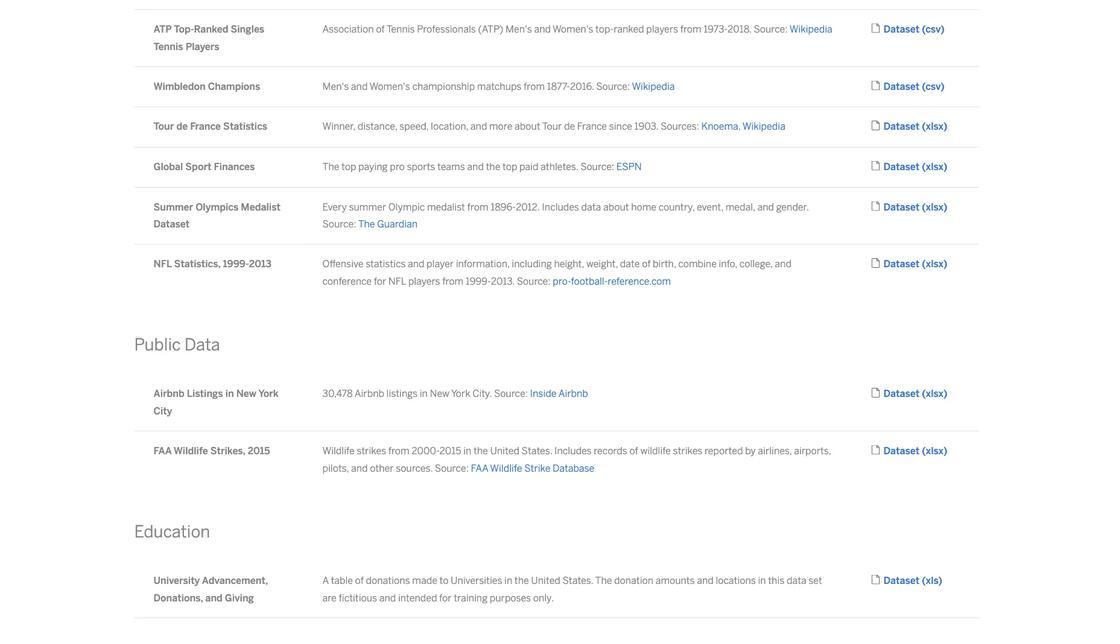 Task type: vqa. For each thing, say whether or not it's contained in the screenshot.


Task type: describe. For each thing, give the bounding box(es) containing it.
advancement,
[[202, 575, 268, 586]]

source: inside wildlife strikes from 2000-2015 in the united states. includes records of wildlife strikes reported by airlines, airports, pilots, and other sources. source:
[[435, 462, 469, 474]]

dataset ( csv ) for men's and women's championship matchups from 1877-2016. source: wikipedia
[[884, 81, 945, 92]]

knoema link
[[702, 121, 739, 132]]

dataset for wildlife strikes from 2000-2015 in the united states. includes records of wildlife strikes reported by airlines, airports, pilots, and other sources. source:
[[884, 445, 920, 457]]

1 vertical spatial men's
[[323, 81, 349, 92]]

1 horizontal spatial tennis
[[387, 23, 415, 35]]

only.
[[533, 592, 554, 604]]

sports
[[407, 161, 435, 172]]

guardian
[[377, 219, 418, 230]]

wikipedia link for association of tennis professionals (atp) men's and women's top-ranked players from 1973-2018. source:
[[790, 23, 833, 35]]

faa wildlife strikes, 2015
[[154, 445, 270, 457]]

2 de from the left
[[564, 121, 575, 132]]

airlines,
[[758, 445, 792, 457]]

( for 30,478 airbnb listings in new york city. source:
[[922, 388, 926, 399]]

xlsx for the top paying pro sports teams and the top paid athletes. source:
[[926, 161, 944, 172]]

2013
[[249, 258, 272, 270]]

and right amounts
[[697, 575, 714, 586]]

source: left espn link
[[581, 161, 614, 172]]

york inside airbnb listings in new york city
[[259, 388, 279, 399]]

united inside a table of donations made to universities in the united states. the donation amounts and locations in this data set are fictitious and intended for training purposes only.
[[531, 575, 561, 586]]

of inside offensive statistics and player information, including height, weight, date of birth, combine info, college, and conference for nfl players from 1999-2013. source:
[[642, 258, 651, 270]]

xlsx for wildlife strikes from 2000-2015 in the united states. includes records of wildlife strikes reported by airlines, airports, pilots, and other sources. source:
[[926, 445, 944, 457]]

conference
[[323, 276, 372, 287]]

and up distance,
[[351, 81, 368, 92]]

2 airbnb from the left
[[355, 388, 384, 399]]

) for offensive statistics and player information, including height, weight, date of birth, combine info, college, and conference for nfl players from 1999-2013. source:
[[944, 258, 948, 270]]

database
[[553, 462, 595, 474]]

xls
[[926, 575, 939, 586]]

tour de france statistics
[[154, 121, 267, 132]]

summer olympics medalist dataset
[[154, 201, 281, 230]]

statistics
[[366, 258, 406, 270]]

includes inside wildlife strikes from 2000-2015 in the united states. includes records of wildlife strikes reported by airlines, airports, pilots, and other sources. source:
[[555, 445, 592, 457]]

) for association of tennis professionals (atp) men's and women's top-ranked players from 1973-2018. source:
[[941, 23, 945, 35]]

summer
[[349, 201, 386, 213]]

to
[[440, 575, 449, 586]]

university advancement, donations, and giving
[[154, 575, 268, 604]]

speed,
[[400, 121, 429, 132]]

listings
[[387, 388, 418, 399]]

athletes.
[[541, 161, 578, 172]]

airbnb listings in new york city
[[154, 388, 279, 417]]

dataset ( xlsx ) for offensive statistics and player information, including height, weight, date of birth, combine info, college, and conference for nfl players from 1999-2013. source:
[[884, 258, 948, 270]]

winner, distance, speed, location, and more about tour de france since 1903. sources: knoema , wikipedia
[[323, 121, 786, 132]]

xlsx for offensive statistics and player information, including height, weight, date of birth, combine info, college, and conference for nfl players from 1999-2013. source:
[[926, 258, 944, 270]]

weight,
[[587, 258, 618, 270]]

from left 1973-
[[681, 23, 702, 35]]

donations,
[[154, 592, 203, 604]]

donations
[[366, 575, 410, 586]]

medalist
[[427, 201, 465, 213]]

) for wildlife strikes from 2000-2015 in the united states. includes records of wildlife strikes reported by airlines, airports, pilots, and other sources. source:
[[944, 445, 948, 457]]

football-
[[571, 276, 608, 287]]

from inside every summer olympic medalist from 1896-2012. includes data about home country, event, medal, and gender. source:
[[467, 201, 489, 213]]

men's and women's championship matchups from 1877-2016. source: wikipedia
[[323, 81, 675, 92]]

csv for association of tennis professionals (atp) men's and women's top-ranked players from 1973-2018. source: wikipedia
[[926, 23, 941, 35]]

public data
[[134, 335, 220, 355]]

2012.
[[516, 201, 540, 213]]

height,
[[554, 258, 584, 270]]

player
[[427, 258, 454, 270]]

city.
[[473, 388, 492, 399]]

and left more
[[471, 121, 487, 132]]

(atp)
[[478, 23, 504, 35]]

other
[[370, 462, 394, 474]]

inside airbnb link
[[530, 388, 588, 399]]

teams
[[438, 161, 465, 172]]

wildlife for faa wildlife strike database
[[490, 462, 522, 474]]

dataset ( xls )
[[884, 575, 943, 586]]

2013.
[[491, 276, 515, 287]]

data inside every summer olympic medalist from 1896-2012. includes data about home country, event, medal, and gender. source:
[[581, 201, 601, 213]]

wikipedia for knoema
[[743, 121, 786, 132]]

1877-
[[547, 81, 570, 92]]

public
[[134, 335, 181, 355]]

states. inside a table of donations made to universities in the united states. the donation amounts and locations in this data set are fictitious and intended for training purposes only.
[[563, 575, 593, 586]]

dataset ( xlsx ) for the top paying pro sports teams and the top paid athletes. source:
[[884, 161, 948, 172]]

including
[[512, 258, 552, 270]]

) for winner, distance, speed, location, and more about tour de france since 1903. sources:
[[944, 121, 948, 132]]

( for the top paying pro sports teams and the top paid athletes. source:
[[922, 161, 926, 172]]

information,
[[456, 258, 510, 270]]

1 top from the left
[[342, 161, 356, 172]]

pro-
[[553, 276, 571, 287]]

summer
[[154, 201, 193, 213]]

birth,
[[653, 258, 676, 270]]

1896-
[[491, 201, 516, 213]]

faa for faa wildlife strikes, 2015
[[154, 445, 172, 457]]

( for men's and women's championship matchups from 1877-2016. source:
[[922, 81, 926, 92]]

2 top from the left
[[503, 161, 517, 172]]

) for men's and women's championship matchups from 1877-2016. source:
[[941, 81, 945, 92]]

winner,
[[323, 121, 356, 132]]

the guardian link
[[358, 219, 418, 230]]

pro-football-reference.com
[[553, 276, 671, 287]]

data inside a table of donations made to universities in the united states. the donation amounts and locations in this data set are fictitious and intended for training purposes only.
[[787, 575, 807, 586]]

30,478
[[323, 388, 353, 399]]

since
[[609, 121, 632, 132]]

knoema
[[702, 121, 739, 132]]

dataset for men's and women's championship matchups from 1877-2016. source:
[[884, 81, 920, 92]]

faa wildlife strike database
[[471, 462, 595, 474]]

1 2015 from the left
[[248, 445, 270, 457]]

wildlife strikes from 2000-2015 in the united states. includes records of wildlife strikes reported by airlines, airports, pilots, and other sources. source:
[[323, 445, 831, 474]]

wimbledon
[[154, 81, 206, 92]]

global
[[154, 161, 183, 172]]

association of tennis professionals (atp) men's and women's top-ranked players from 1973-2018. source: wikipedia
[[323, 23, 833, 35]]

1 strikes from the left
[[357, 445, 386, 457]]

sources:
[[661, 121, 699, 132]]

offensive
[[323, 258, 364, 270]]

( for association of tennis professionals (atp) men's and women's top-ranked players from 1973-2018. source:
[[922, 23, 926, 35]]

dataset for association of tennis professionals (atp) men's and women's top-ranked players from 1973-2018. source:
[[884, 23, 920, 35]]

olympics
[[196, 201, 239, 213]]

the inside a table of donations made to universities in the united states. the donation amounts and locations in this data set are fictitious and intended for training purposes only.
[[515, 575, 529, 586]]

1999- inside offensive statistics and player information, including height, weight, date of birth, combine info, college, and conference for nfl players from 1999-2013. source:
[[466, 276, 491, 287]]

dataset ( xlsx ) for 30,478 airbnb listings in new york city. source:
[[884, 388, 948, 399]]

united inside wildlife strikes from 2000-2015 in the united states. includes records of wildlife strikes reported by airlines, airports, pilots, and other sources. source:
[[490, 445, 520, 457]]

source: right city. at bottom left
[[494, 388, 528, 399]]

espn
[[617, 161, 642, 172]]

of inside a table of donations made to universities in the united states. the donation amounts and locations in this data set are fictitious and intended for training purposes only.
[[355, 575, 364, 586]]

players
[[186, 41, 219, 52]]

wikipedia link for men's and women's championship matchups from 1877-2016. source:
[[632, 81, 675, 92]]

statistics
[[223, 121, 267, 132]]

1903.
[[635, 121, 659, 132]]

the guardian
[[358, 219, 418, 230]]

and left player
[[408, 258, 425, 270]]

dataset ( xlsx ) for wildlife strikes from 2000-2015 in the united states. includes records of wildlife strikes reported by airlines, airports, pilots, and other sources. source:
[[884, 445, 948, 457]]

statistics,
[[174, 258, 220, 270]]

are
[[323, 592, 337, 604]]

and right the college,
[[775, 258, 792, 270]]

) for a table of donations made to universities in the united states. the donation amounts and locations in this data set are fictitious and intended for training purposes only.
[[939, 575, 943, 586]]



Task type: locate. For each thing, give the bounding box(es) containing it.
airbnb up city at the bottom of the page
[[154, 388, 185, 399]]

nfl
[[154, 258, 172, 270], [389, 276, 406, 287]]

the for the guardian
[[358, 219, 375, 230]]

nfl inside offensive statistics and player information, including height, weight, date of birth, combine info, college, and conference for nfl players from 1999-2013. source:
[[389, 276, 406, 287]]

0 vertical spatial data
[[581, 201, 601, 213]]

0 vertical spatial dataset ( csv )
[[884, 23, 945, 35]]

0 horizontal spatial about
[[515, 121, 541, 132]]

1 dataset ( csv ) from the top
[[884, 23, 945, 35]]

top
[[342, 161, 356, 172], [503, 161, 517, 172]]

data
[[581, 201, 601, 213], [787, 575, 807, 586]]

0 horizontal spatial tennis
[[154, 41, 183, 52]]

1 horizontal spatial for
[[439, 592, 452, 604]]

0 vertical spatial csv
[[926, 23, 941, 35]]

2 vertical spatial wikipedia
[[743, 121, 786, 132]]

2 vertical spatial the
[[515, 575, 529, 586]]

1 horizontal spatial tour
[[542, 121, 562, 132]]

6 dataset ( xlsx ) from the top
[[884, 445, 948, 457]]

espn link
[[617, 161, 642, 172]]

in inside wildlife strikes from 2000-2015 in the united states. includes records of wildlife strikes reported by airlines, airports, pilots, and other sources. source:
[[464, 445, 471, 457]]

university
[[154, 575, 200, 586]]

in inside airbnb listings in new york city
[[225, 388, 234, 399]]

and inside wildlife strikes from 2000-2015 in the united states. includes records of wildlife strikes reported by airlines, airports, pilots, and other sources. source:
[[351, 462, 368, 474]]

and right medal,
[[758, 201, 774, 213]]

0 horizontal spatial women's
[[370, 81, 410, 92]]

source: right 2018.
[[754, 23, 788, 35]]

about
[[515, 121, 541, 132], [603, 201, 629, 213]]

1 vertical spatial includes
[[555, 445, 592, 457]]

2 horizontal spatial airbnb
[[559, 388, 588, 399]]

for down "to"
[[439, 592, 452, 604]]

women's left top-
[[553, 23, 593, 35]]

0 horizontal spatial france
[[190, 121, 221, 132]]

france
[[190, 121, 221, 132], [577, 121, 607, 132]]

1 horizontal spatial new
[[430, 388, 450, 399]]

airbnb inside airbnb listings in new york city
[[154, 388, 185, 399]]

) for every summer olympic medalist from 1896-2012. includes data about home country, event, medal, and gender. source:
[[944, 201, 948, 213]]

dataset ( xlsx )
[[884, 121, 948, 132], [884, 161, 948, 172], [884, 201, 948, 213], [884, 258, 948, 270], [884, 388, 948, 399], [884, 445, 948, 457]]

0 horizontal spatial men's
[[323, 81, 349, 92]]

1 horizontal spatial wikipedia
[[743, 121, 786, 132]]

dataset for winner, distance, speed, location, and more about tour de france since 1903. sources:
[[884, 121, 920, 132]]

date
[[620, 258, 640, 270]]

1 vertical spatial tennis
[[154, 41, 183, 52]]

united
[[490, 445, 520, 457], [531, 575, 561, 586]]

1 dataset ( xlsx ) from the top
[[884, 121, 948, 132]]

1 horizontal spatial women's
[[553, 23, 593, 35]]

2015
[[248, 445, 270, 457], [440, 445, 461, 457]]

1999- down information,
[[466, 276, 491, 287]]

9 ( from the top
[[922, 575, 926, 586]]

the for the top paying pro sports teams and the top paid athletes. source: espn
[[323, 161, 339, 172]]

,
[[739, 121, 741, 132]]

fictitious
[[339, 592, 377, 604]]

) for 30,478 airbnb listings in new york city. source:
[[944, 388, 948, 399]]

1 vertical spatial the
[[358, 219, 375, 230]]

and left other
[[351, 462, 368, 474]]

strike
[[525, 462, 551, 474]]

0 vertical spatial the
[[486, 161, 500, 172]]

1 horizontal spatial data
[[787, 575, 807, 586]]

for down the statistics
[[374, 276, 386, 287]]

a table of donations made to universities in the united states. the donation amounts and locations in this data set are fictitious and intended for training purposes only.
[[323, 575, 822, 604]]

men's right (atp)
[[506, 23, 532, 35]]

0 horizontal spatial data
[[581, 201, 601, 213]]

wildlife left strikes,
[[174, 445, 208, 457]]

tennis inside atp top-ranked singles tennis players
[[154, 41, 183, 52]]

1 horizontal spatial de
[[564, 121, 575, 132]]

from down player
[[442, 276, 464, 287]]

for inside a table of donations made to universities in the united states. the donation amounts and locations in this data set are fictitious and intended for training purposes only.
[[439, 592, 452, 604]]

players
[[646, 23, 678, 35], [408, 276, 440, 287]]

0 horizontal spatial nfl
[[154, 258, 172, 270]]

amounts
[[656, 575, 695, 586]]

dataset
[[884, 23, 920, 35], [884, 81, 920, 92], [884, 121, 920, 132], [884, 161, 920, 172], [884, 201, 920, 213], [154, 219, 190, 230], [884, 258, 920, 270], [884, 388, 920, 399], [884, 445, 920, 457], [884, 575, 920, 586]]

global sport finances
[[154, 161, 255, 172]]

0 horizontal spatial for
[[374, 276, 386, 287]]

0 horizontal spatial tour
[[154, 121, 174, 132]]

of up fictitious
[[355, 575, 364, 586]]

0 vertical spatial women's
[[553, 23, 593, 35]]

0 vertical spatial tennis
[[387, 23, 415, 35]]

1 horizontal spatial united
[[531, 575, 561, 586]]

source: down every
[[323, 219, 356, 230]]

airbnb
[[154, 388, 185, 399], [355, 388, 384, 399], [559, 388, 588, 399]]

csv for men's and women's championship matchups from 1877-2016. source: wikipedia
[[926, 81, 941, 92]]

source: inside every summer olympic medalist from 1896-2012. includes data about home country, event, medal, and gender. source:
[[323, 219, 356, 230]]

1 horizontal spatial the
[[358, 219, 375, 230]]

wildlife left strike
[[490, 462, 522, 474]]

1 vertical spatial wikipedia
[[632, 81, 675, 92]]

1 vertical spatial for
[[439, 592, 452, 604]]

de up "athletes."
[[564, 121, 575, 132]]

2016.
[[570, 81, 594, 92]]

professionals
[[417, 23, 476, 35]]

0 vertical spatial men's
[[506, 23, 532, 35]]

( for wildlife strikes from 2000-2015 in the united states. includes records of wildlife strikes reported by airlines, airports, pilots, and other sources. source:
[[922, 445, 926, 457]]

about inside every summer olympic medalist from 1896-2012. includes data about home country, event, medal, and gender. source:
[[603, 201, 629, 213]]

0 horizontal spatial strikes
[[357, 445, 386, 457]]

( for offensive statistics and player information, including height, weight, date of birth, combine info, college, and conference for nfl players from 1999-2013. source:
[[922, 258, 926, 270]]

by
[[745, 445, 756, 457]]

source:
[[754, 23, 788, 35], [596, 81, 630, 92], [581, 161, 614, 172], [323, 219, 356, 230], [517, 276, 551, 287], [494, 388, 528, 399], [435, 462, 469, 474]]

4 dataset ( xlsx ) from the top
[[884, 258, 948, 270]]

1999- right statistics,
[[223, 258, 249, 270]]

the top paying pro sports teams and the top paid athletes. source: espn
[[323, 161, 642, 172]]

1 new from the left
[[236, 388, 256, 399]]

)
[[941, 23, 945, 35], [941, 81, 945, 92], [944, 121, 948, 132], [944, 161, 948, 172], [944, 201, 948, 213], [944, 258, 948, 270], [944, 388, 948, 399], [944, 445, 948, 457], [939, 575, 943, 586]]

1 horizontal spatial airbnb
[[355, 388, 384, 399]]

1 horizontal spatial faa
[[471, 462, 488, 474]]

states. inside wildlife strikes from 2000-2015 in the united states. includes records of wildlife strikes reported by airlines, airports, pilots, and other sources. source:
[[522, 445, 552, 457]]

2015 down 30,478 airbnb listings in new york city. source: inside airbnb
[[440, 445, 461, 457]]

0 horizontal spatial players
[[408, 276, 440, 287]]

de down wimbledon
[[176, 121, 188, 132]]

dataset ( csv ) for association of tennis professionals (atp) men's and women's top-ranked players from 1973-2018. source: wikipedia
[[884, 23, 945, 35]]

purposes
[[490, 592, 531, 604]]

from left 1896-
[[467, 201, 489, 213]]

new inside airbnb listings in new york city
[[236, 388, 256, 399]]

city
[[154, 405, 172, 417]]

faa wildlife strike database link
[[471, 462, 595, 474]]

from left 1877-
[[524, 81, 545, 92]]

csv
[[926, 23, 941, 35], [926, 81, 941, 92]]

7 ( from the top
[[922, 388, 926, 399]]

of left wildlife
[[630, 445, 638, 457]]

1 horizontal spatial states.
[[563, 575, 593, 586]]

paid
[[520, 161, 539, 172]]

0 vertical spatial united
[[490, 445, 520, 457]]

0 horizontal spatial new
[[236, 388, 256, 399]]

players right ranked
[[646, 23, 678, 35]]

0 vertical spatial states.
[[522, 445, 552, 457]]

6 xlsx from the top
[[926, 445, 944, 457]]

tour down 1877-
[[542, 121, 562, 132]]

0 vertical spatial includes
[[542, 201, 579, 213]]

matchups
[[477, 81, 522, 92]]

2 dataset ( csv ) from the top
[[884, 81, 945, 92]]

8 ( from the top
[[922, 445, 926, 457]]

1 vertical spatial nfl
[[389, 276, 406, 287]]

0 horizontal spatial top
[[342, 161, 356, 172]]

paying
[[359, 161, 388, 172]]

2 horizontal spatial wikipedia link
[[790, 23, 833, 35]]

airports,
[[794, 445, 831, 457]]

source: down 2000-
[[435, 462, 469, 474]]

1 horizontal spatial top
[[503, 161, 517, 172]]

strikes right wildlife
[[673, 445, 703, 457]]

made
[[412, 575, 437, 586]]

states. up strike
[[522, 445, 552, 457]]

2 ( from the top
[[922, 81, 926, 92]]

the up faa wildlife strike database link
[[474, 445, 488, 457]]

about right more
[[515, 121, 541, 132]]

0 vertical spatial wikipedia
[[790, 23, 833, 35]]

source: inside offensive statistics and player information, including height, weight, date of birth, combine info, college, and conference for nfl players from 1999-2013. source:
[[517, 276, 551, 287]]

the inside a table of donations made to universities in the united states. the donation amounts and locations in this data set are fictitious and intended for training purposes only.
[[595, 575, 612, 586]]

0 horizontal spatial 2015
[[248, 445, 270, 457]]

for
[[374, 276, 386, 287], [439, 592, 452, 604]]

gender.
[[776, 201, 809, 213]]

college,
[[740, 258, 773, 270]]

1 tour from the left
[[154, 121, 174, 132]]

info,
[[719, 258, 738, 270]]

2 xlsx from the top
[[926, 161, 944, 172]]

singles
[[231, 23, 264, 35]]

top left paid
[[503, 161, 517, 172]]

1 france from the left
[[190, 121, 221, 132]]

0 horizontal spatial wildlife
[[174, 445, 208, 457]]

5 ( from the top
[[922, 201, 926, 213]]

women's up distance,
[[370, 81, 410, 92]]

pro-football-reference.com link
[[553, 276, 671, 287]]

1 vertical spatial wikipedia link
[[632, 81, 675, 92]]

dataset ( xlsx ) for winner, distance, speed, location, and more about tour de france since 1903. sources:
[[884, 121, 948, 132]]

ranked
[[614, 23, 644, 35]]

3 dataset ( xlsx ) from the top
[[884, 201, 948, 213]]

2015 right strikes,
[[248, 445, 270, 457]]

every summer olympic medalist from 1896-2012. includes data about home country, event, medal, and gender. source:
[[323, 201, 809, 230]]

states. left donation
[[563, 575, 593, 586]]

faa for faa wildlife strike database
[[471, 462, 488, 474]]

giving
[[225, 592, 254, 604]]

and right teams
[[467, 161, 484, 172]]

0 vertical spatial players
[[646, 23, 678, 35]]

1 vertical spatial women's
[[370, 81, 410, 92]]

faa down city at the bottom of the page
[[154, 445, 172, 457]]

2 vertical spatial the
[[595, 575, 612, 586]]

dataset for a table of donations made to universities in the united states. the donation amounts and locations in this data set are fictitious and intended for training purposes only.
[[884, 575, 920, 586]]

top-
[[174, 23, 194, 35]]

2018.
[[728, 23, 752, 35]]

for inside offensive statistics and player information, including height, weight, date of birth, combine info, college, and conference for nfl players from 1999-2013. source:
[[374, 276, 386, 287]]

0 vertical spatial nfl
[[154, 258, 172, 270]]

and right (atp)
[[534, 23, 551, 35]]

0 horizontal spatial de
[[176, 121, 188, 132]]

the up the purposes
[[515, 575, 529, 586]]

2015 inside wildlife strikes from 2000-2015 in the united states. includes records of wildlife strikes reported by airlines, airports, pilots, and other sources. source:
[[440, 445, 461, 457]]

tennis down atp
[[154, 41, 183, 52]]

includes up "database"
[[555, 445, 592, 457]]

4 xlsx from the top
[[926, 258, 944, 270]]

1 horizontal spatial strikes
[[673, 445, 703, 457]]

country,
[[659, 201, 695, 213]]

tour up global
[[154, 121, 174, 132]]

men's up winner, on the top left of the page
[[323, 81, 349, 92]]

wildlife for faa wildlife strikes, 2015
[[174, 445, 208, 457]]

nfl left statistics,
[[154, 258, 172, 270]]

players down player
[[408, 276, 440, 287]]

of right association
[[376, 23, 385, 35]]

1 vertical spatial faa
[[471, 462, 488, 474]]

0 vertical spatial wikipedia link
[[790, 23, 833, 35]]

of inside wildlife strikes from 2000-2015 in the united states. includes records of wildlife strikes reported by airlines, airports, pilots, and other sources. source:
[[630, 445, 638, 457]]

1 horizontal spatial 1999-
[[466, 276, 491, 287]]

0 horizontal spatial the
[[323, 161, 339, 172]]

airbnb right 30,478 on the bottom left
[[355, 388, 384, 399]]

2 2015 from the left
[[440, 445, 461, 457]]

dataset ( xlsx ) for every summer olympic medalist from 1896-2012. includes data about home country, event, medal, and gender. source:
[[884, 201, 948, 213]]

tennis left 'professionals'
[[387, 23, 415, 35]]

0 horizontal spatial airbnb
[[154, 388, 185, 399]]

1 ( from the top
[[922, 23, 926, 35]]

2 york from the left
[[451, 388, 470, 399]]

event,
[[697, 201, 724, 213]]

2 horizontal spatial wikipedia
[[790, 23, 833, 35]]

the left donation
[[595, 575, 612, 586]]

xlsx for winner, distance, speed, location, and more about tour de france since 1903. sources:
[[926, 121, 944, 132]]

more
[[489, 121, 513, 132]]

data
[[184, 335, 220, 355]]

0 horizontal spatial wikipedia link
[[632, 81, 675, 92]]

includes
[[542, 201, 579, 213], [555, 445, 592, 457]]

1 horizontal spatial players
[[646, 23, 678, 35]]

about left "home"
[[603, 201, 629, 213]]

united up faa wildlife strike database
[[490, 445, 520, 457]]

reference.com
[[608, 276, 671, 287]]

1 vertical spatial united
[[531, 575, 561, 586]]

tennis
[[387, 23, 415, 35], [154, 41, 183, 52]]

0 horizontal spatial states.
[[522, 445, 552, 457]]

3 ( from the top
[[922, 121, 926, 132]]

data left "home"
[[581, 201, 601, 213]]

1 horizontal spatial france
[[577, 121, 607, 132]]

source: right 2016.
[[596, 81, 630, 92]]

source: down including
[[517, 276, 551, 287]]

top left paying
[[342, 161, 356, 172]]

0 vertical spatial for
[[374, 276, 386, 287]]

sources.
[[396, 462, 433, 474]]

wimbledon champions
[[154, 81, 260, 92]]

1 vertical spatial data
[[787, 575, 807, 586]]

2 horizontal spatial the
[[595, 575, 612, 586]]

0 vertical spatial faa
[[154, 445, 172, 457]]

2 horizontal spatial wildlife
[[490, 462, 522, 474]]

wildlife
[[641, 445, 671, 457]]

combine
[[679, 258, 717, 270]]

1 de from the left
[[176, 121, 188, 132]]

wildlife up pilots,
[[323, 445, 355, 457]]

strikes up other
[[357, 445, 386, 457]]

dataset for 30,478 airbnb listings in new york city. source:
[[884, 388, 920, 399]]

1 horizontal spatial wildlife
[[323, 445, 355, 457]]

from inside offensive statistics and player information, including height, weight, date of birth, combine info, college, and conference for nfl players from 1999-2013. source:
[[442, 276, 464, 287]]

30,478 airbnb listings in new york city. source: inside airbnb
[[323, 388, 588, 399]]

and down donations
[[379, 592, 396, 604]]

2000-
[[412, 445, 440, 457]]

1 vertical spatial about
[[603, 201, 629, 213]]

education
[[134, 522, 210, 542]]

1 horizontal spatial men's
[[506, 23, 532, 35]]

) for the top paying pro sports teams and the top paid athletes. source:
[[944, 161, 948, 172]]

strikes,
[[210, 445, 245, 457]]

0 horizontal spatial wikipedia
[[632, 81, 675, 92]]

wikipedia
[[790, 23, 833, 35], [632, 81, 675, 92], [743, 121, 786, 132]]

champions
[[208, 81, 260, 92]]

intended
[[398, 592, 437, 604]]

1 vertical spatial 1999-
[[466, 276, 491, 287]]

1 horizontal spatial wikipedia link
[[743, 121, 786, 132]]

from up sources.
[[388, 445, 410, 457]]

1 vertical spatial the
[[474, 445, 488, 457]]

records
[[594, 445, 628, 457]]

top-
[[596, 23, 614, 35]]

dataset for every summer olympic medalist from 1896-2012. includes data about home country, event, medal, and gender. source:
[[884, 201, 920, 213]]

france left since
[[577, 121, 607, 132]]

olympic
[[388, 201, 425, 213]]

xlsx
[[926, 121, 944, 132], [926, 161, 944, 172], [926, 201, 944, 213], [926, 258, 944, 270], [926, 388, 944, 399], [926, 445, 944, 457]]

the up every
[[323, 161, 339, 172]]

donation
[[614, 575, 654, 586]]

3 airbnb from the left
[[559, 388, 588, 399]]

includes inside every summer olympic medalist from 1896-2012. includes data about home country, event, medal, and gender. source:
[[542, 201, 579, 213]]

association
[[323, 23, 374, 35]]

2 dataset ( xlsx ) from the top
[[884, 161, 948, 172]]

3 xlsx from the top
[[926, 201, 944, 213]]

dataset for offensive statistics and player information, including height, weight, date of birth, combine info, college, and conference for nfl players from 1999-2013. source:
[[884, 258, 920, 270]]

pro
[[390, 161, 405, 172]]

data left set
[[787, 575, 807, 586]]

nfl down the statistics
[[389, 276, 406, 287]]

and inside every summer olympic medalist from 1896-2012. includes data about home country, event, medal, and gender. source:
[[758, 201, 774, 213]]

4 ( from the top
[[922, 161, 926, 172]]

1 xlsx from the top
[[926, 121, 944, 132]]

0 vertical spatial 1999-
[[223, 258, 249, 270]]

and left giving
[[205, 592, 223, 604]]

2 tour from the left
[[542, 121, 562, 132]]

5 dataset ( xlsx ) from the top
[[884, 388, 948, 399]]

from inside wildlife strikes from 2000-2015 in the united states. includes records of wildlife strikes reported by airlines, airports, pilots, and other sources. source:
[[388, 445, 410, 457]]

0 vertical spatial the
[[323, 161, 339, 172]]

( for every summer olympic medalist from 1896-2012. includes data about home country, event, medal, and gender. source:
[[922, 201, 926, 213]]

includes right '2012.'
[[542, 201, 579, 213]]

5 xlsx from the top
[[926, 388, 944, 399]]

6 ( from the top
[[922, 258, 926, 270]]

1 horizontal spatial 2015
[[440, 445, 461, 457]]

1973-
[[704, 23, 728, 35]]

0 vertical spatial about
[[515, 121, 541, 132]]

of right date
[[642, 258, 651, 270]]

in
[[225, 388, 234, 399], [420, 388, 428, 399], [464, 445, 471, 457], [505, 575, 512, 586], [758, 575, 766, 586]]

states.
[[522, 445, 552, 457], [563, 575, 593, 586]]

faa left strike
[[471, 462, 488, 474]]

wildlife inside wildlife strikes from 2000-2015 in the united states. includes records of wildlife strikes reported by airlines, airports, pilots, and other sources. source:
[[323, 445, 355, 457]]

home
[[631, 201, 657, 213]]

the down summer
[[358, 219, 375, 230]]

nfl statistics, 1999-2013
[[154, 258, 272, 270]]

dataset for the top paying pro sports teams and the top paid athletes. source:
[[884, 161, 920, 172]]

tour
[[154, 121, 174, 132], [542, 121, 562, 132]]

0 horizontal spatial 1999-
[[223, 258, 249, 270]]

championship
[[412, 81, 475, 92]]

1 vertical spatial players
[[408, 276, 440, 287]]

the
[[323, 161, 339, 172], [358, 219, 375, 230], [595, 575, 612, 586]]

( for winner, distance, speed, location, and more about tour de france since 1903. sources:
[[922, 121, 926, 132]]

players inside offensive statistics and player information, including height, weight, date of birth, combine info, college, and conference for nfl players from 1999-2013. source:
[[408, 276, 440, 287]]

xlsx for every summer olympic medalist from 1896-2012. includes data about home country, event, medal, and gender. source:
[[926, 201, 944, 213]]

the left paid
[[486, 161, 500, 172]]

1999-
[[223, 258, 249, 270], [466, 276, 491, 287]]

the inside wildlife strikes from 2000-2015 in the united states. includes records of wildlife strikes reported by airlines, airports, pilots, and other sources. source:
[[474, 445, 488, 457]]

1 csv from the top
[[926, 23, 941, 35]]

airbnb right inside
[[559, 388, 588, 399]]

1 vertical spatial states.
[[563, 575, 593, 586]]

universities
[[451, 575, 502, 586]]

united up only.
[[531, 575, 561, 586]]

1 york from the left
[[259, 388, 279, 399]]

( for a table of donations made to universities in the united states. the donation amounts and locations in this data set are fictitious and intended for training purposes only.
[[922, 575, 926, 586]]

1 airbnb from the left
[[154, 388, 185, 399]]

1 horizontal spatial york
[[451, 388, 470, 399]]

2 csv from the top
[[926, 81, 941, 92]]

2 france from the left
[[577, 121, 607, 132]]

dataset inside the summer olympics medalist dataset
[[154, 219, 190, 230]]

2 vertical spatial wikipedia link
[[743, 121, 786, 132]]

0 horizontal spatial york
[[259, 388, 279, 399]]

this
[[768, 575, 785, 586]]

2 new from the left
[[430, 388, 450, 399]]

wikipedia for 2018.
[[790, 23, 833, 35]]

0 horizontal spatial faa
[[154, 445, 172, 457]]

france left statistics
[[190, 121, 221, 132]]

dataset ( csv )
[[884, 23, 945, 35], [884, 81, 945, 92]]

1 vertical spatial dataset ( csv )
[[884, 81, 945, 92]]

and inside 'university advancement, donations, and giving'
[[205, 592, 223, 604]]

0 horizontal spatial united
[[490, 445, 520, 457]]

1 horizontal spatial about
[[603, 201, 629, 213]]

1 vertical spatial csv
[[926, 81, 941, 92]]

1 horizontal spatial nfl
[[389, 276, 406, 287]]

2 strikes from the left
[[673, 445, 703, 457]]

inside
[[530, 388, 557, 399]]

xlsx for 30,478 airbnb listings in new york city. source:
[[926, 388, 944, 399]]



